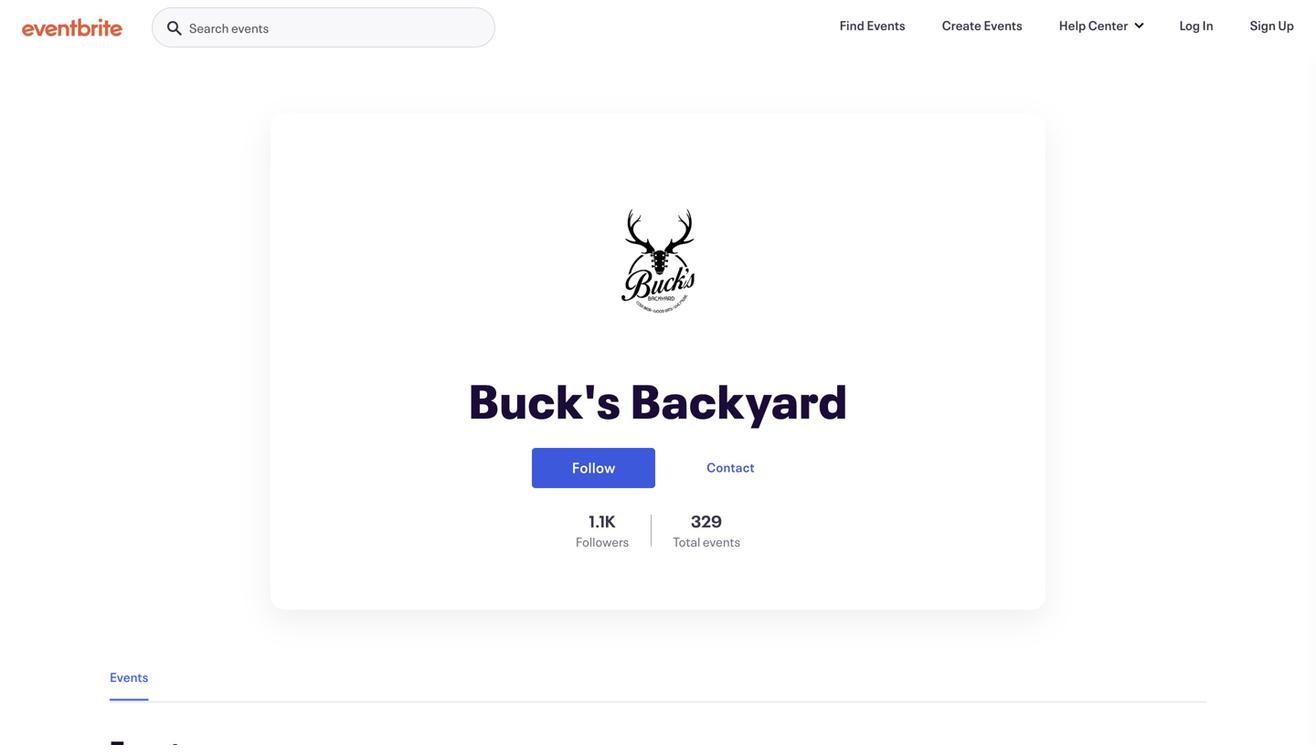 Task type: vqa. For each thing, say whether or not it's contained in the screenshot.
Search events button at the left
yes



Task type: describe. For each thing, give the bounding box(es) containing it.
search
[[189, 20, 229, 37]]

events for create events
[[984, 17, 1023, 34]]

sign
[[1250, 17, 1276, 34]]

find
[[840, 17, 865, 34]]

1.1k
[[589, 510, 616, 532]]

log
[[1180, 17, 1200, 34]]

329 total events
[[673, 510, 741, 550]]

help center
[[1059, 17, 1129, 34]]

sign up
[[1250, 17, 1294, 34]]

backyard
[[631, 369, 848, 431]]

find events link
[[825, 7, 920, 44]]

events for find events
[[867, 17, 906, 34]]

log in link
[[1165, 7, 1228, 44]]

followers
[[576, 533, 629, 550]]

follow
[[572, 458, 616, 477]]

329
[[691, 510, 722, 532]]

center
[[1089, 17, 1129, 34]]

search events button
[[152, 7, 495, 48]]

contact
[[707, 459, 755, 476]]

create events link
[[928, 7, 1037, 44]]

buck's
[[469, 369, 621, 431]]

0 horizontal spatial events
[[110, 669, 148, 686]]



Task type: locate. For each thing, give the bounding box(es) containing it.
create events
[[942, 17, 1023, 34]]

up
[[1279, 17, 1294, 34]]

eventbrite image
[[22, 18, 123, 36]]

follow button
[[532, 448, 656, 488]]

2 horizontal spatial events
[[984, 17, 1023, 34]]

1.1k followers
[[576, 510, 629, 550]]

log in
[[1180, 17, 1214, 34]]

contact button
[[678, 448, 784, 488]]

create
[[942, 17, 982, 34]]

help
[[1059, 17, 1086, 34]]

buck's backyard
[[469, 369, 848, 431]]

events
[[867, 17, 906, 34], [984, 17, 1023, 34], [110, 669, 148, 686]]

search events
[[189, 20, 269, 37]]

events inside the 329 total events
[[703, 533, 741, 550]]

0 vertical spatial events
[[231, 20, 269, 37]]

0 horizontal spatial events
[[231, 20, 269, 37]]

events link
[[110, 669, 148, 686]]

find events
[[840, 17, 906, 34]]

events right search
[[231, 20, 269, 37]]

1 horizontal spatial events
[[867, 17, 906, 34]]

sign up link
[[1236, 7, 1309, 44]]

1 vertical spatial events
[[703, 533, 741, 550]]

events inside button
[[231, 20, 269, 37]]

events
[[231, 20, 269, 37], [703, 533, 741, 550]]

1 horizontal spatial events
[[703, 533, 741, 550]]

events down 329
[[703, 533, 741, 550]]

in
[[1203, 17, 1214, 34]]

total
[[673, 533, 701, 550]]



